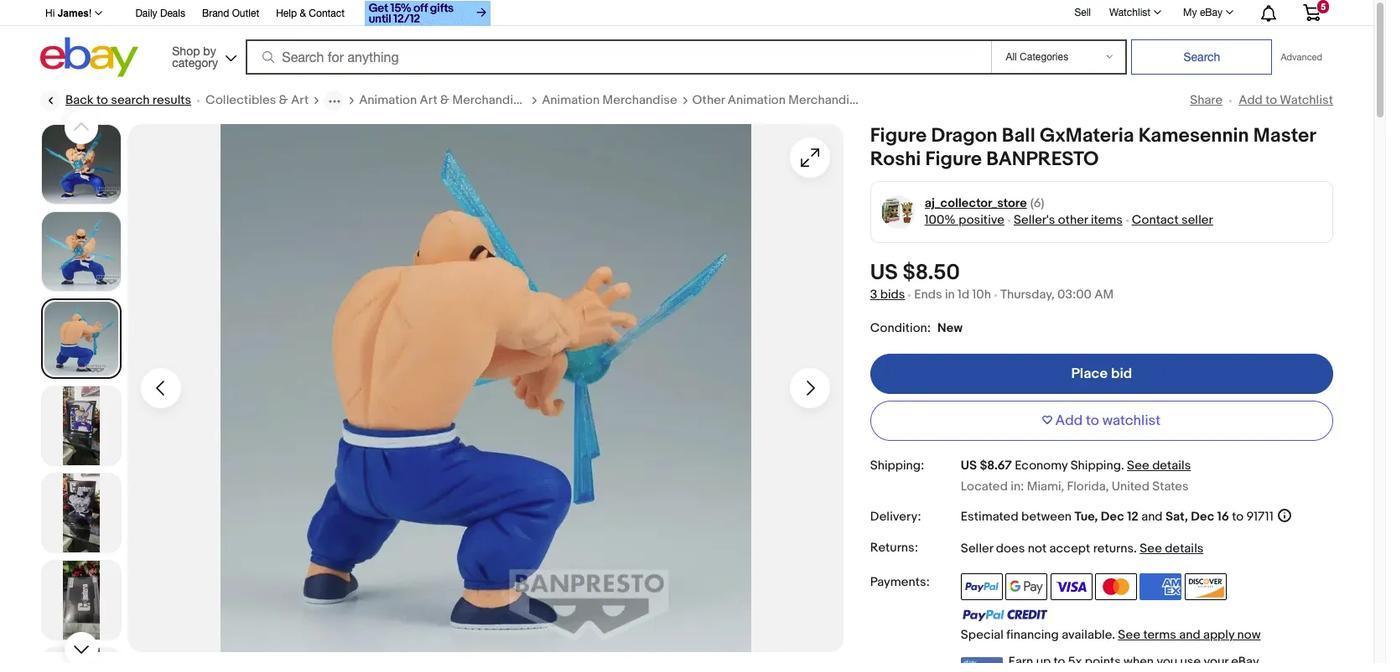 Task type: describe. For each thing, give the bounding box(es) containing it.
picture 2 of 8 image
[[42, 212, 121, 291]]

now
[[1238, 627, 1261, 643]]

paypal image
[[961, 573, 1003, 600]]

Search for anything text field
[[249, 41, 989, 73]]

figure up aj_collector_store
[[926, 148, 982, 171]]

animation for animation merchandise
[[542, 92, 600, 108]]

returns:
[[870, 540, 918, 556]]

florida,
[[1067, 479, 1109, 495]]

place bid
[[1072, 366, 1133, 382]]

3
[[870, 287, 878, 303]]

dragon
[[932, 124, 998, 148]]

figure dragon ball gxmateria kamesennin master roshi figure banpresto
[[870, 124, 1316, 171]]

estimated
[[961, 510, 1019, 526]]

1d
[[958, 287, 970, 303]]

see for details
[[1127, 458, 1150, 474]]

0 vertical spatial see details link
[[1127, 458, 1191, 474]]

add to watchlist
[[1056, 413, 1161, 429]]

animation merchandise
[[542, 92, 677, 108]]

help & contact link
[[276, 5, 345, 23]]

picture 1 of 8 image
[[42, 125, 121, 204]]

share button
[[1190, 92, 1223, 108]]

daily deals link
[[135, 5, 185, 23]]

add to watchlist button
[[870, 401, 1334, 441]]

animation inside "other animation merchandise" link
[[728, 92, 786, 108]]

miami,
[[1027, 479, 1065, 495]]

back to search results
[[65, 92, 191, 108]]

brand outlet
[[202, 8, 259, 19]]

us $8.50
[[870, 260, 960, 286]]

5 link
[[1293, 0, 1331, 24]]

apply
[[1204, 627, 1235, 643]]

5
[[1321, 2, 1326, 12]]

ebay mastercard image
[[961, 657, 1003, 664]]

my
[[1184, 7, 1197, 18]]

ball
[[1002, 124, 1036, 148]]

add to watchlist link
[[1239, 92, 1334, 108]]

get an extra 15% off image
[[365, 1, 491, 26]]

collectibles & art link
[[206, 92, 309, 109]]

brand outlet link
[[202, 5, 259, 23]]

contact seller link
[[1132, 212, 1214, 228]]

100% positive
[[925, 212, 1005, 228]]

10h
[[973, 287, 991, 303]]

100%
[[925, 212, 956, 228]]

collectibles & art
[[206, 92, 309, 108]]

to for watchlist
[[1086, 413, 1100, 429]]

3 merchandise from the left
[[789, 92, 863, 108]]

animation art & merchandise
[[359, 92, 527, 108]]

condition:
[[870, 320, 931, 336]]

search
[[111, 92, 150, 108]]

1 horizontal spatial .
[[1134, 541, 1137, 557]]

positive
[[959, 212, 1005, 228]]

3 bids
[[870, 287, 905, 303]]

100% positive link
[[925, 212, 1005, 228]]

american express image
[[1140, 573, 1182, 600]]

1 dec from the left
[[1101, 510, 1125, 526]]

picture 6 of 8 image
[[42, 561, 121, 640]]

see terms and apply now link
[[1118, 627, 1261, 643]]

help
[[276, 8, 297, 19]]

(6)
[[1031, 195, 1045, 211]]

other animation merchandise
[[693, 92, 863, 108]]

1 vertical spatial details
[[1165, 541, 1204, 557]]

special financing available. see terms and apply now
[[961, 627, 1261, 643]]

am
[[1095, 287, 1114, 303]]

to for watchlist
[[1266, 92, 1278, 108]]

aj_collector_store image
[[881, 195, 915, 229]]

between
[[1022, 510, 1072, 526]]

watchlist inside account navigation
[[1110, 7, 1151, 18]]

contact inside account navigation
[[309, 8, 345, 19]]

visa image
[[1051, 573, 1093, 600]]

us for us $8.50
[[870, 260, 898, 286]]

add for add to watchlist
[[1056, 413, 1083, 429]]

1 merchandise from the left
[[452, 92, 527, 108]]

back
[[65, 92, 94, 108]]

brand
[[202, 8, 229, 19]]

available.
[[1062, 627, 1116, 643]]

outlet
[[232, 8, 259, 19]]

2 art from the left
[[420, 92, 438, 108]]

paypal credit image
[[961, 609, 1048, 622]]

thursday, 03:00 am
[[1001, 287, 1114, 303]]

add for add to watchlist
[[1239, 92, 1263, 108]]

us $8.67
[[961, 458, 1012, 474]]

03:00
[[1058, 287, 1092, 303]]

!
[[89, 8, 92, 19]]

daily
[[135, 8, 157, 19]]

seller
[[961, 541, 993, 557]]

see for terms
[[1118, 627, 1141, 643]]

animation for animation art & merchandise
[[359, 92, 417, 108]]

seller's other items
[[1014, 212, 1123, 228]]

sell
[[1075, 6, 1091, 18]]

2 merchandise from the left
[[603, 92, 677, 108]]

sat,
[[1166, 510, 1188, 526]]

economy
[[1015, 458, 1068, 474]]

seller's other items link
[[1014, 212, 1123, 228]]

kamesennin
[[1139, 124, 1250, 148]]

watchlist link
[[1101, 3, 1169, 23]]



Task type: locate. For each thing, give the bounding box(es) containing it.
watchlist up "master"
[[1280, 92, 1334, 108]]

shop by category banner
[[36, 0, 1334, 81]]

states
[[1153, 479, 1189, 495]]

shop
[[172, 44, 200, 57]]

does
[[996, 541, 1025, 557]]

us up located
[[961, 458, 977, 474]]

my ebay
[[1184, 7, 1223, 18]]

advanced link
[[1273, 40, 1331, 74]]

seller
[[1182, 212, 1214, 228]]

1 vertical spatial and
[[1180, 627, 1201, 643]]

0 horizontal spatial merchandise
[[452, 92, 527, 108]]

to for search
[[96, 92, 108, 108]]

financing
[[1007, 627, 1059, 643]]

and right 12
[[1142, 510, 1163, 526]]

contact seller
[[1132, 212, 1214, 228]]

1 horizontal spatial and
[[1180, 627, 1201, 643]]

1 horizontal spatial watchlist
[[1280, 92, 1334, 108]]

&
[[300, 8, 306, 19], [279, 92, 288, 108], [440, 92, 450, 108]]

& for contact
[[300, 8, 306, 19]]

0 horizontal spatial and
[[1142, 510, 1163, 526]]

1 horizontal spatial contact
[[1132, 212, 1179, 228]]

ends
[[915, 287, 942, 303]]

dec left 16
[[1191, 510, 1215, 526]]

dec left 12
[[1101, 510, 1125, 526]]

0 vertical spatial details
[[1153, 458, 1191, 474]]

& inside account navigation
[[300, 8, 306, 19]]

terms
[[1144, 627, 1177, 643]]

ends in 1d 10h
[[915, 287, 991, 303]]

details
[[1153, 458, 1191, 474], [1165, 541, 1204, 557]]

other
[[1058, 212, 1088, 228]]

back to search results link
[[40, 91, 191, 111]]

2 horizontal spatial merchandise
[[789, 92, 863, 108]]

contact right help at the top
[[309, 8, 345, 19]]

add right share button on the right of the page
[[1239, 92, 1263, 108]]

0 vertical spatial watchlist
[[1110, 7, 1151, 18]]

0 horizontal spatial watchlist
[[1110, 7, 1151, 18]]

to right 16
[[1232, 510, 1244, 526]]

animation inside "animation art & merchandise" link
[[359, 92, 417, 108]]

new
[[938, 320, 963, 336]]

banpresto
[[987, 148, 1099, 171]]

0 vertical spatial see
[[1127, 458, 1150, 474]]

aj_collector_store (6)
[[925, 195, 1045, 211]]

my ebay link
[[1174, 3, 1241, 23]]

details up states
[[1153, 458, 1191, 474]]

2 vertical spatial see
[[1118, 627, 1141, 643]]

located in: miami, florida, united states
[[961, 479, 1189, 495]]

add to watchlist
[[1239, 92, 1334, 108]]

0 horizontal spatial &
[[279, 92, 288, 108]]

1 horizontal spatial us
[[961, 458, 977, 474]]

share
[[1190, 92, 1223, 108]]

located
[[961, 479, 1008, 495]]

0 vertical spatial add
[[1239, 92, 1263, 108]]

dec
[[1101, 510, 1125, 526], [1191, 510, 1215, 526]]

picture 4 of 8 image
[[42, 387, 121, 466]]

contact left seller
[[1132, 212, 1179, 228]]

picture 5 of 8 image
[[42, 474, 121, 553]]

0 horizontal spatial us
[[870, 260, 898, 286]]

to up "master"
[[1266, 92, 1278, 108]]

0 vertical spatial us
[[870, 260, 898, 286]]

see details link down sat,
[[1140, 541, 1204, 557]]

animation inside animation merchandise link
[[542, 92, 600, 108]]

place
[[1072, 366, 1108, 382]]

1 animation from the left
[[359, 92, 417, 108]]

by
[[203, 44, 216, 57]]

0 horizontal spatial contact
[[309, 8, 345, 19]]

. up united
[[1121, 458, 1125, 474]]

add inside button
[[1056, 413, 1083, 429]]

. down 12
[[1134, 541, 1137, 557]]

details down sat,
[[1165, 541, 1204, 557]]

3 animation from the left
[[728, 92, 786, 108]]

0 horizontal spatial art
[[291, 92, 309, 108]]

2 horizontal spatial &
[[440, 92, 450, 108]]

tue,
[[1075, 510, 1098, 526]]

2 horizontal spatial animation
[[728, 92, 786, 108]]

other animation merchandise link
[[693, 92, 863, 109]]

hi
[[45, 8, 55, 19]]

picture 3 of 8 image
[[43, 300, 120, 377]]

0 vertical spatial .
[[1121, 458, 1125, 474]]

google pay image
[[1006, 573, 1048, 600]]

to inside button
[[1086, 413, 1100, 429]]

0 horizontal spatial add
[[1056, 413, 1083, 429]]

animation
[[359, 92, 417, 108], [542, 92, 600, 108], [728, 92, 786, 108]]

12
[[1127, 510, 1139, 526]]

us for us $8.67
[[961, 458, 977, 474]]

1 vertical spatial contact
[[1132, 212, 1179, 228]]

0 horizontal spatial dec
[[1101, 510, 1125, 526]]

1 vertical spatial see details link
[[1140, 541, 1204, 557]]

.
[[1121, 458, 1125, 474], [1134, 541, 1137, 557]]

us
[[870, 260, 898, 286], [961, 458, 977, 474]]

1 horizontal spatial add
[[1239, 92, 1263, 108]]

account navigation
[[36, 0, 1334, 29]]

thursday,
[[1001, 287, 1055, 303]]

1 vertical spatial us
[[961, 458, 977, 474]]

sell link
[[1067, 6, 1099, 18]]

& for art
[[279, 92, 288, 108]]

in
[[945, 287, 955, 303]]

master card image
[[1095, 573, 1137, 600]]

payments:
[[870, 574, 930, 590]]

advanced
[[1281, 52, 1323, 62]]

and for terms
[[1180, 627, 1201, 643]]

shop by category
[[172, 44, 218, 69]]

and for 12
[[1142, 510, 1163, 526]]

results
[[153, 92, 191, 108]]

1 horizontal spatial dec
[[1191, 510, 1215, 526]]

aj_collector_store link
[[925, 195, 1027, 212]]

2 animation from the left
[[542, 92, 600, 108]]

1 art from the left
[[291, 92, 309, 108]]

figure dragon ball gxmateria kamesennin master roshi figure banpresto - picture 3 of 8 image
[[128, 124, 844, 653]]

none submit inside the shop by category banner
[[1132, 39, 1273, 75]]

3 bids link
[[870, 287, 905, 303]]

not
[[1028, 541, 1047, 557]]

seller's
[[1014, 212, 1056, 228]]

see up united
[[1127, 458, 1150, 474]]

2 dec from the left
[[1191, 510, 1215, 526]]

figure left dragon at top right
[[870, 124, 927, 148]]

animation merchandise link
[[542, 92, 677, 109]]

1 vertical spatial watchlist
[[1280, 92, 1334, 108]]

condition: new
[[870, 320, 963, 336]]

and left the apply
[[1180, 627, 1201, 643]]

other
[[693, 92, 725, 108]]

see details link up states
[[1127, 458, 1191, 474]]

watchlist
[[1103, 413, 1161, 429]]

bid
[[1111, 366, 1133, 382]]

discover image
[[1185, 573, 1227, 600]]

$8.50
[[903, 260, 960, 286]]

aj_collector_store
[[925, 195, 1027, 211]]

1 vertical spatial see
[[1140, 541, 1163, 557]]

to left watchlist
[[1086, 413, 1100, 429]]

0 horizontal spatial animation
[[359, 92, 417, 108]]

special
[[961, 627, 1004, 643]]

1 horizontal spatial merchandise
[[603, 92, 677, 108]]

united
[[1112, 479, 1150, 495]]

91711
[[1247, 510, 1274, 526]]

james
[[58, 8, 89, 19]]

to right back
[[96, 92, 108, 108]]

1 horizontal spatial animation
[[542, 92, 600, 108]]

1 horizontal spatial art
[[420, 92, 438, 108]]

master
[[1254, 124, 1316, 148]]

1 vertical spatial .
[[1134, 541, 1137, 557]]

seller does not accept returns . see details
[[961, 541, 1204, 557]]

deals
[[160, 8, 185, 19]]

watchlist right sell link
[[1110, 7, 1151, 18]]

0 vertical spatial and
[[1142, 510, 1163, 526]]

None submit
[[1132, 39, 1273, 75]]

see right returns
[[1140, 541, 1163, 557]]

category
[[172, 56, 218, 69]]

shop by category button
[[165, 37, 240, 73]]

gxmateria
[[1040, 124, 1135, 148]]

us up 3 bids link
[[870, 260, 898, 286]]

in:
[[1011, 479, 1025, 495]]

see left terms
[[1118, 627, 1141, 643]]

collectibles
[[206, 92, 276, 108]]

0 horizontal spatial .
[[1121, 458, 1125, 474]]

bids
[[881, 287, 905, 303]]

16
[[1218, 510, 1230, 526]]

1 horizontal spatial &
[[300, 8, 306, 19]]

add down place
[[1056, 413, 1083, 429]]

1 vertical spatial add
[[1056, 413, 1083, 429]]

0 vertical spatial contact
[[309, 8, 345, 19]]

shipping:
[[870, 458, 925, 474]]



Task type: vqa. For each thing, say whether or not it's contained in the screenshot.
Roshi
yes



